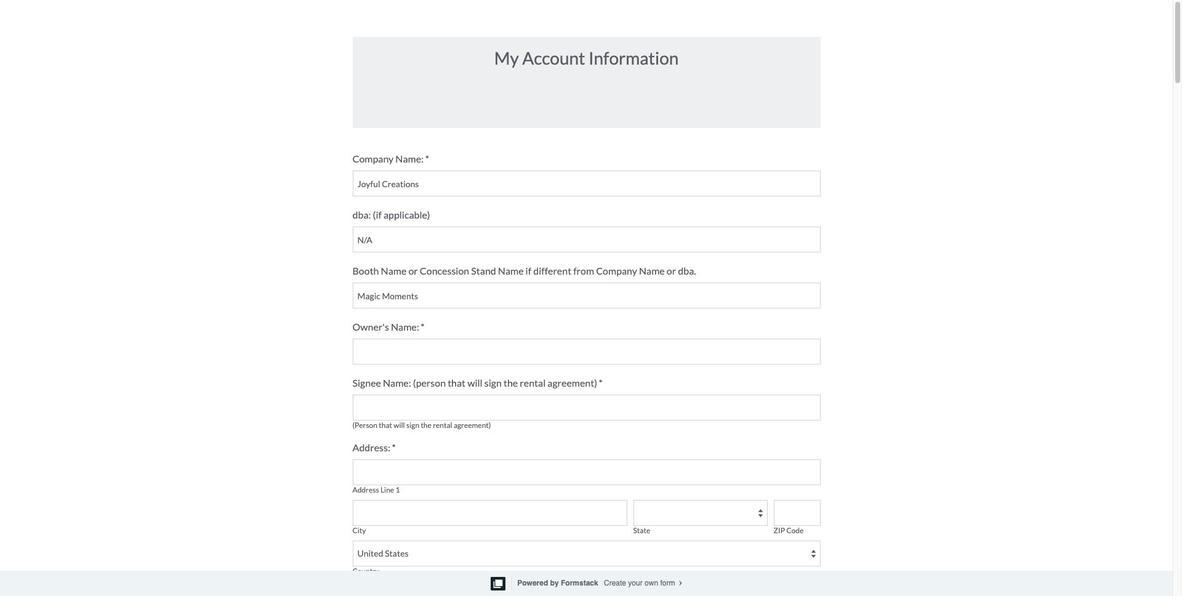 Task type: locate. For each thing, give the bounding box(es) containing it.
None text field
[[353, 283, 821, 309]]

None text field
[[353, 171, 821, 196], [353, 227, 821, 253], [353, 339, 821, 365], [353, 395, 821, 421], [353, 171, 821, 196], [353, 227, 821, 253], [353, 339, 821, 365], [353, 395, 821, 421]]

Address Line 1 text field
[[353, 460, 821, 485]]

City text field
[[353, 500, 627, 526]]



Task type: describe. For each thing, give the bounding box(es) containing it.
ZIP Code text field
[[774, 500, 821, 526]]



